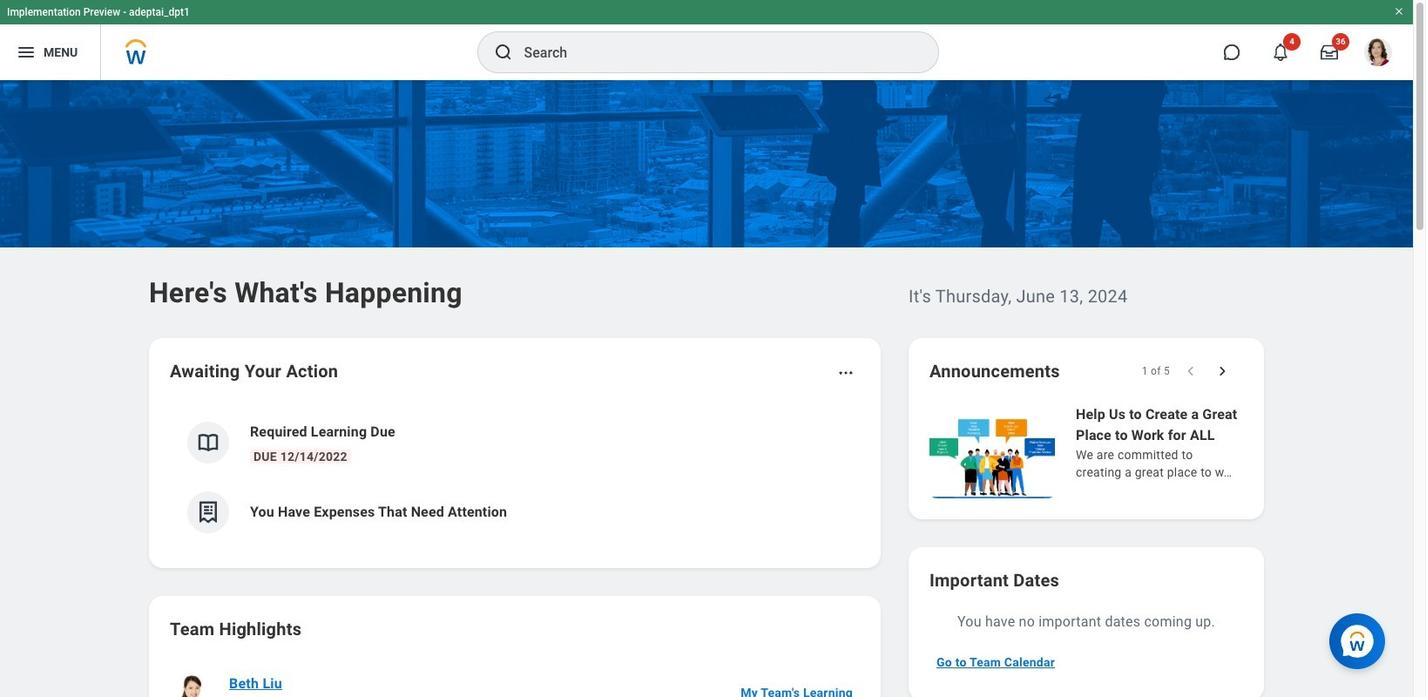 Task type: vqa. For each thing, say whether or not it's contained in the screenshot.
PLAY CIRCLE icon at the top right
no



Task type: locate. For each thing, give the bounding box(es) containing it.
related actions image
[[837, 364, 855, 382]]

profile logan mcneil image
[[1364, 38, 1392, 70]]

status
[[1142, 364, 1170, 378]]

book open image
[[195, 430, 221, 456]]

justify image
[[16, 42, 37, 63]]

chevron left small image
[[1182, 362, 1200, 380]]

search image
[[493, 42, 514, 63]]

list
[[170, 408, 860, 547]]

banner
[[0, 0, 1413, 80]]

Search Workday  search field
[[524, 33, 902, 71]]

main content
[[0, 80, 1413, 697]]

close environment banner image
[[1394, 6, 1404, 17]]



Task type: describe. For each thing, give the bounding box(es) containing it.
notifications large image
[[1272, 44, 1289, 61]]

dashboard expenses image
[[195, 499, 221, 525]]

inbox large image
[[1321, 44, 1338, 61]]

chevron right small image
[[1214, 362, 1231, 380]]



